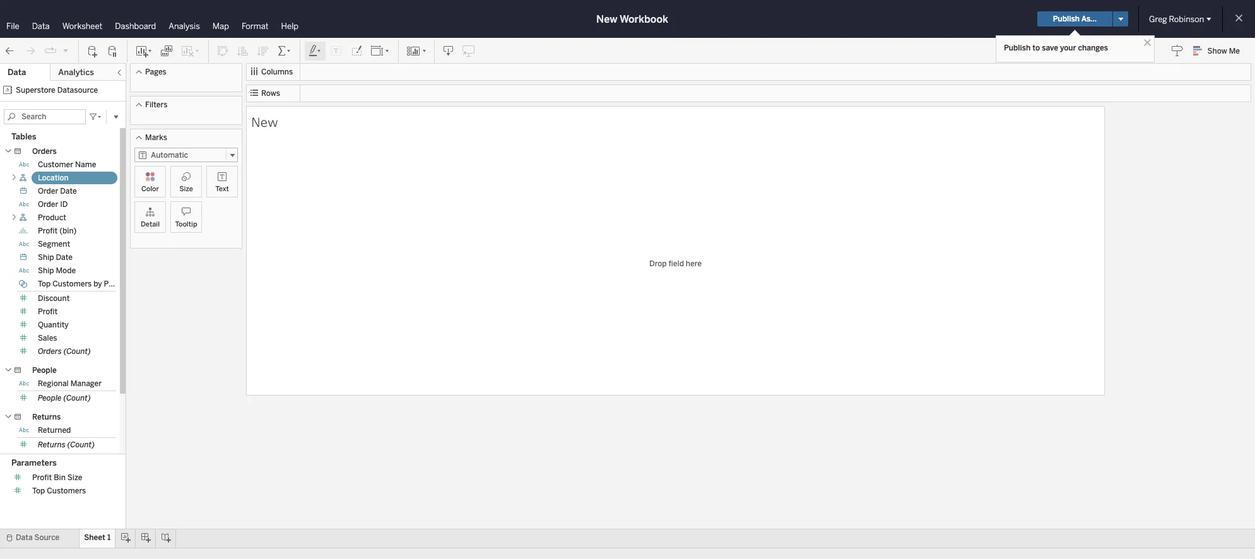 Task type: locate. For each thing, give the bounding box(es) containing it.
0 horizontal spatial size
[[67, 473, 82, 482]]

customers down mode on the left top of page
[[53, 280, 92, 289]]

to use edit in desktop, save the workbook outside of personal space image
[[463, 45, 475, 57]]

ship for ship mode
[[38, 266, 54, 275]]

data left source
[[16, 533, 33, 542]]

orders for orders
[[32, 147, 57, 156]]

show/hide cards image
[[407, 45, 427, 57]]

format workbook image
[[350, 45, 363, 57]]

ship
[[38, 253, 54, 262], [38, 266, 54, 275]]

0 vertical spatial data
[[32, 21, 50, 31]]

date up mode on the left top of page
[[56, 253, 73, 262]]

pause auto updates image
[[107, 45, 119, 57]]

tooltip
[[175, 220, 197, 229]]

(count) up regional manager at left
[[64, 347, 91, 356]]

0 vertical spatial size
[[179, 185, 193, 193]]

profit down product
[[38, 227, 58, 235]]

1 vertical spatial order
[[38, 200, 58, 209]]

customers for top customers by profit
[[53, 280, 92, 289]]

map
[[213, 21, 229, 31]]

returns for returns
[[32, 413, 61, 422]]

profit right by
[[104, 280, 124, 289]]

fit image
[[371, 45, 391, 57]]

analytics
[[58, 68, 94, 77]]

profit for profit
[[38, 307, 58, 316]]

greg
[[1150, 14, 1168, 24]]

regional
[[38, 379, 69, 388]]

order
[[38, 187, 58, 196], [38, 200, 58, 209]]

customer
[[38, 160, 73, 169]]

0 vertical spatial order
[[38, 187, 58, 196]]

analysis
[[169, 21, 200, 31]]

0 vertical spatial ship
[[38, 253, 54, 262]]

people
[[32, 366, 57, 375], [38, 394, 62, 403]]

robinson
[[1170, 14, 1205, 24]]

(count) down regional manager at left
[[63, 394, 91, 403]]

1 order from the top
[[38, 187, 58, 196]]

people down regional
[[38, 394, 62, 403]]

returns down returned
[[38, 441, 66, 450]]

superstore
[[16, 86, 55, 95]]

new data source image
[[86, 45, 99, 57]]

redo image
[[24, 45, 37, 57]]

0 vertical spatial new
[[597, 13, 618, 25]]

1 horizontal spatial size
[[179, 185, 193, 193]]

2 vertical spatial (count)
[[67, 441, 95, 450]]

customers
[[53, 280, 92, 289], [47, 487, 86, 496]]

file
[[6, 21, 19, 31]]

2 order from the top
[[38, 200, 58, 209]]

0 vertical spatial date
[[60, 187, 77, 196]]

superstore datasource
[[16, 86, 98, 95]]

top for top customers by profit
[[38, 280, 51, 289]]

id
[[60, 200, 68, 209]]

1 vertical spatial orders
[[38, 347, 62, 356]]

changes
[[1079, 44, 1109, 52]]

1 horizontal spatial new
[[597, 13, 618, 25]]

profit
[[38, 227, 58, 235], [104, 280, 124, 289], [38, 307, 58, 316], [32, 473, 52, 482]]

(count) down returned
[[67, 441, 95, 450]]

replay animation image right redo icon
[[44, 45, 57, 57]]

orders down sales
[[38, 347, 62, 356]]

order date
[[38, 187, 77, 196]]

customers down "bin"
[[47, 487, 86, 496]]

order for order date
[[38, 187, 58, 196]]

0 vertical spatial returns
[[32, 413, 61, 422]]

new
[[597, 13, 618, 25], [251, 113, 278, 130]]

help
[[281, 21, 299, 31]]

0 vertical spatial (count)
[[64, 347, 91, 356]]

publish left to
[[1004, 44, 1031, 52]]

replay animation image
[[44, 45, 57, 57], [62, 46, 69, 54]]

1 horizontal spatial replay animation image
[[62, 46, 69, 54]]

new down rows
[[251, 113, 278, 130]]

customer name
[[38, 160, 96, 169]]

show me
[[1208, 47, 1241, 56]]

ship date
[[38, 253, 73, 262]]

(bin)
[[59, 227, 77, 235]]

size
[[179, 185, 193, 193], [67, 473, 82, 482]]

1 horizontal spatial publish
[[1054, 15, 1080, 23]]

by
[[94, 280, 102, 289]]

publish as...
[[1054, 15, 1097, 23]]

order up product
[[38, 200, 58, 209]]

order up order id at the left top of page
[[38, 187, 58, 196]]

data up redo icon
[[32, 21, 50, 31]]

profit down parameters
[[32, 473, 52, 482]]

me
[[1230, 47, 1241, 56]]

2 ship from the top
[[38, 266, 54, 275]]

size up tooltip
[[179, 185, 193, 193]]

tables
[[11, 132, 36, 141]]

customers for top customers
[[47, 487, 86, 496]]

1 ship from the top
[[38, 253, 54, 262]]

size right "bin"
[[67, 473, 82, 482]]

1 vertical spatial ship
[[38, 266, 54, 275]]

clear sheet image
[[181, 45, 201, 57]]

returns
[[32, 413, 61, 422], [38, 441, 66, 450]]

date
[[60, 187, 77, 196], [56, 253, 73, 262]]

(count)
[[64, 347, 91, 356], [63, 394, 91, 403], [67, 441, 95, 450]]

top customers by profit
[[38, 280, 124, 289]]

people for people
[[32, 366, 57, 375]]

1 vertical spatial customers
[[47, 487, 86, 496]]

top down profit bin size
[[32, 487, 45, 496]]

0 vertical spatial publish
[[1054, 15, 1080, 23]]

0 horizontal spatial publish
[[1004, 44, 1031, 52]]

publish inside button
[[1054, 15, 1080, 23]]

save
[[1043, 44, 1059, 52]]

show
[[1208, 47, 1228, 56]]

orders
[[32, 147, 57, 156], [38, 347, 62, 356]]

orders up customer at the left of page
[[32, 147, 57, 156]]

(count) for people (count)
[[63, 394, 91, 403]]

sheet 1
[[84, 533, 111, 542]]

ship down segment
[[38, 253, 54, 262]]

0 vertical spatial top
[[38, 280, 51, 289]]

date for ship date
[[56, 253, 73, 262]]

1 vertical spatial top
[[32, 487, 45, 496]]

profit up quantity
[[38, 307, 58, 316]]

location
[[38, 174, 69, 182]]

1 vertical spatial returns
[[38, 441, 66, 450]]

order for order id
[[38, 200, 58, 209]]

returns (count)
[[38, 441, 95, 450]]

sheet
[[84, 533, 105, 542]]

mode
[[56, 266, 76, 275]]

workbook
[[620, 13, 669, 25]]

returns up returned
[[32, 413, 61, 422]]

new left workbook
[[597, 13, 618, 25]]

1 vertical spatial date
[[56, 253, 73, 262]]

detail
[[141, 220, 160, 229]]

new workbook
[[597, 13, 669, 25]]

date up id
[[60, 187, 77, 196]]

publish as... button
[[1038, 11, 1113, 27]]

top
[[38, 280, 51, 289], [32, 487, 45, 496]]

1 vertical spatial people
[[38, 394, 62, 403]]

0 vertical spatial orders
[[32, 147, 57, 156]]

1 vertical spatial new
[[251, 113, 278, 130]]

0 horizontal spatial new
[[251, 113, 278, 130]]

replay animation image up analytics
[[62, 46, 69, 54]]

ship down ship date
[[38, 266, 54, 275]]

top up the discount
[[38, 280, 51, 289]]

bin
[[54, 473, 66, 482]]

undo image
[[4, 45, 16, 57]]

as...
[[1082, 15, 1097, 23]]

data
[[32, 21, 50, 31], [8, 68, 26, 77], [16, 533, 33, 542]]

field
[[669, 259, 684, 268]]

datasource
[[57, 86, 98, 95]]

collapse image
[[116, 69, 123, 76]]

people up regional
[[32, 366, 57, 375]]

1 vertical spatial (count)
[[63, 394, 91, 403]]

data down undo icon
[[8, 68, 26, 77]]

publish left 'as...'
[[1054, 15, 1080, 23]]

1 vertical spatial publish
[[1004, 44, 1031, 52]]

publish
[[1054, 15, 1080, 23], [1004, 44, 1031, 52]]

top for top customers
[[32, 487, 45, 496]]

0 vertical spatial customers
[[53, 280, 92, 289]]

0 vertical spatial people
[[32, 366, 57, 375]]



Task type: vqa. For each thing, say whether or not it's contained in the screenshot.
Robinson
yes



Task type: describe. For each thing, give the bounding box(es) containing it.
columns
[[261, 68, 293, 76]]

product
[[38, 213, 66, 222]]

rows
[[261, 89, 280, 98]]

data source
[[16, 533, 60, 542]]

source
[[34, 533, 60, 542]]

totals image
[[277, 45, 292, 57]]

profit for profit bin size
[[32, 473, 52, 482]]

segment
[[38, 240, 70, 249]]

filters
[[145, 100, 168, 109]]

sort descending image
[[257, 45, 270, 57]]

ship mode
[[38, 266, 76, 275]]

people (count)
[[38, 394, 91, 403]]

drop field here
[[650, 259, 702, 268]]

name
[[75, 160, 96, 169]]

pages
[[145, 68, 166, 76]]

Search text field
[[4, 109, 86, 124]]

new for new
[[251, 113, 278, 130]]

new for new workbook
[[597, 13, 618, 25]]

your
[[1061, 44, 1077, 52]]

quantity
[[38, 321, 69, 330]]

duplicate image
[[160, 45, 173, 57]]

manager
[[70, 379, 102, 388]]

marks
[[145, 133, 167, 142]]

ship for ship date
[[38, 253, 54, 262]]

returned
[[38, 426, 71, 435]]

sales
[[38, 334, 57, 343]]

1 vertical spatial size
[[67, 473, 82, 482]]

publish to save your changes
[[1004, 44, 1109, 52]]

text
[[215, 185, 229, 193]]

show me button
[[1188, 41, 1252, 61]]

regional manager
[[38, 379, 102, 388]]

worksheet
[[62, 21, 102, 31]]

top customers
[[32, 487, 86, 496]]

orders for orders (count)
[[38, 347, 62, 356]]

color
[[141, 185, 159, 193]]

download image
[[443, 45, 455, 57]]

parameters
[[11, 458, 57, 468]]

sort ascending image
[[237, 45, 249, 57]]

discount
[[38, 294, 70, 303]]

greg robinson
[[1150, 14, 1205, 24]]

data guide image
[[1172, 44, 1184, 57]]

publish for publish as...
[[1054, 15, 1080, 23]]

show labels image
[[330, 45, 343, 57]]

profit for profit (bin)
[[38, 227, 58, 235]]

to
[[1033, 44, 1041, 52]]

0 horizontal spatial replay animation image
[[44, 45, 57, 57]]

publish for publish to save your changes
[[1004, 44, 1031, 52]]

dashboard
[[115, 21, 156, 31]]

orders (count)
[[38, 347, 91, 356]]

date for order date
[[60, 187, 77, 196]]

highlight image
[[308, 45, 323, 57]]

order id
[[38, 200, 68, 209]]

returns for returns (count)
[[38, 441, 66, 450]]

profit bin size
[[32, 473, 82, 482]]

new worksheet image
[[135, 45, 153, 57]]

profit (bin)
[[38, 227, 77, 235]]

format
[[242, 21, 269, 31]]

here
[[686, 259, 702, 268]]

close image
[[1142, 37, 1154, 49]]

people for people (count)
[[38, 394, 62, 403]]

drop
[[650, 259, 667, 268]]

1
[[107, 533, 111, 542]]

1 vertical spatial data
[[8, 68, 26, 77]]

(count) for returns (count)
[[67, 441, 95, 450]]

(count) for orders (count)
[[64, 347, 91, 356]]

2 vertical spatial data
[[16, 533, 33, 542]]

swap rows and columns image
[[217, 45, 229, 57]]



